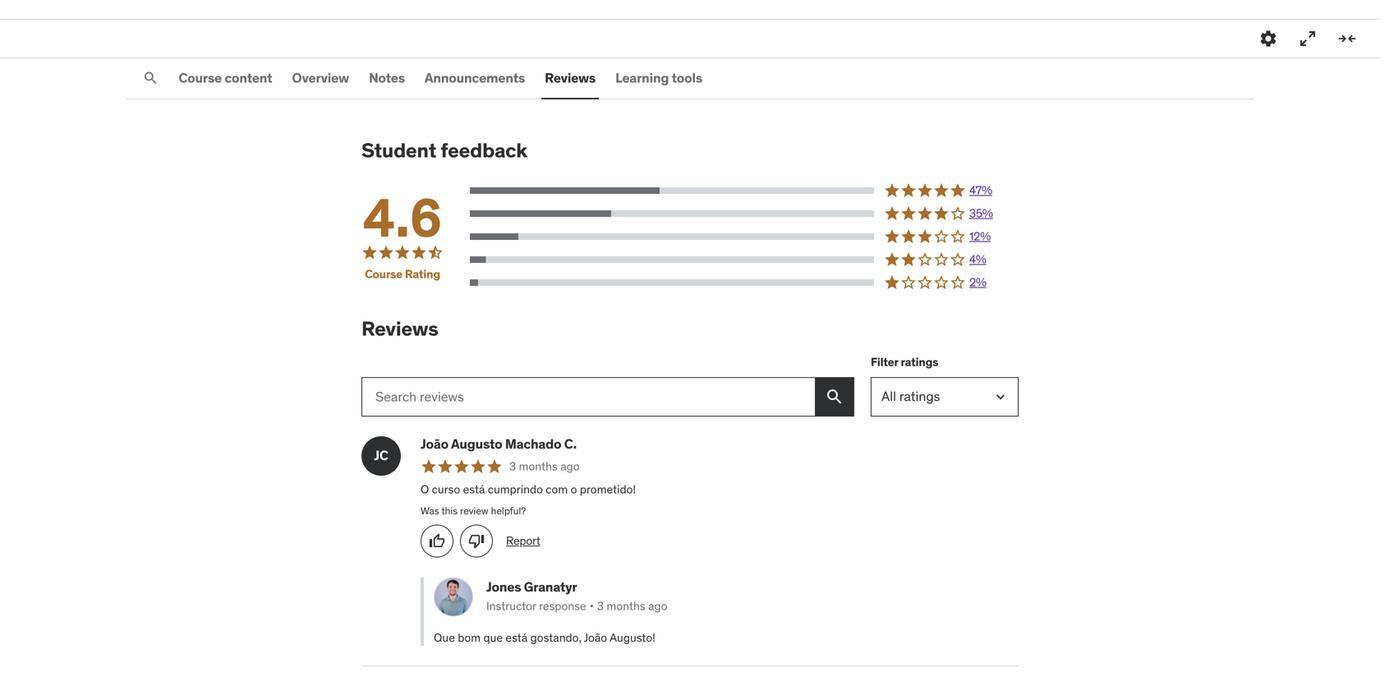 Task type: describe. For each thing, give the bounding box(es) containing it.
student feedback
[[362, 138, 528, 163]]

overview button
[[289, 59, 353, 98]]

granatyr
[[524, 579, 577, 595]]

learning tools
[[616, 70, 703, 86]]

que bom que está gostando, joão augusto!
[[434, 630, 656, 645]]

notes
[[369, 70, 405, 86]]

jones granatyr instructor response • 3 months ago
[[487, 579, 668, 614]]

3 inside jones granatyr instructor response • 3 months ago
[[597, 599, 604, 614]]

ratings
[[901, 355, 939, 369]]

35% button
[[470, 205, 1019, 222]]

reviews button
[[542, 59, 599, 98]]

announcements button
[[422, 59, 529, 98]]

reviews inside button
[[545, 70, 596, 86]]

course content
[[179, 70, 272, 86]]

0 vertical spatial ago
[[561, 459, 580, 474]]

review
[[460, 505, 489, 517]]

report button
[[506, 533, 540, 549]]

settings image
[[1259, 29, 1279, 49]]

0 vertical spatial está
[[463, 482, 485, 497]]

o
[[571, 482, 577, 497]]

prometido!
[[580, 482, 636, 497]]

o curso está cumprindo com o prometido!
[[421, 482, 636, 497]]

was
[[421, 505, 439, 517]]

mark as helpful image
[[429, 533, 445, 549]]

gostando,
[[531, 630, 582, 645]]

course rating
[[365, 267, 440, 282]]

jones
[[487, 579, 521, 595]]

augusto!
[[610, 630, 656, 645]]

report
[[506, 533, 540, 548]]

0 vertical spatial months
[[519, 459, 558, 474]]

exit expanded view image
[[1338, 29, 1358, 49]]

que
[[434, 630, 455, 645]]

announcements
[[425, 70, 525, 86]]

47% button
[[470, 182, 1019, 199]]

content
[[225, 70, 272, 86]]

learning
[[616, 70, 669, 86]]

overview
[[292, 70, 349, 86]]

filter ratings
[[871, 355, 939, 369]]

machado
[[505, 435, 562, 452]]

0 horizontal spatial joão
[[421, 435, 449, 452]]

learning tools button
[[612, 59, 706, 98]]

c.
[[564, 435, 577, 452]]

tools
[[672, 70, 703, 86]]

fullscreen image
[[1298, 29, 1318, 49]]

this
[[442, 505, 458, 517]]

que
[[484, 630, 503, 645]]

joão augusto machado c.
[[421, 435, 577, 452]]

2%
[[970, 275, 987, 290]]

jc
[[374, 447, 389, 464]]



Task type: vqa. For each thing, say whether or not it's contained in the screenshot.
STARTING
no



Task type: locate. For each thing, give the bounding box(es) containing it.
0 vertical spatial course
[[179, 70, 222, 86]]

response
[[539, 599, 587, 614]]

months inside jones granatyr instructor response • 3 months ago
[[607, 599, 646, 614]]

course for course rating
[[365, 267, 403, 282]]

filter
[[871, 355, 899, 369]]

ago down c. on the bottom
[[561, 459, 580, 474]]

3
[[510, 459, 516, 474], [597, 599, 604, 614]]

3 right • at the left bottom of the page
[[597, 599, 604, 614]]

course content button
[[175, 59, 276, 98]]

bom
[[458, 630, 481, 645]]

12% button
[[470, 228, 1019, 245]]

2% button
[[470, 274, 1019, 291]]

months down machado
[[519, 459, 558, 474]]

course left rating
[[365, 267, 403, 282]]

1 vertical spatial está
[[506, 630, 528, 645]]

1 vertical spatial joão
[[584, 630, 607, 645]]

0 horizontal spatial months
[[519, 459, 558, 474]]

months up augusto!
[[607, 599, 646, 614]]

rating
[[405, 267, 440, 282]]

course
[[179, 70, 222, 86], [365, 267, 403, 282]]

1 horizontal spatial 3
[[597, 599, 604, 614]]

joão down • at the left bottom of the page
[[584, 630, 607, 645]]

1 vertical spatial ago
[[649, 599, 668, 614]]

feedback
[[441, 138, 528, 163]]

1 vertical spatial reviews
[[362, 316, 439, 341]]

months
[[519, 459, 558, 474], [607, 599, 646, 614]]

o
[[421, 482, 429, 497]]

1 horizontal spatial ago
[[649, 599, 668, 614]]

reviews left the learning in the top left of the page
[[545, 70, 596, 86]]

joão left the augusto
[[421, 435, 449, 452]]

search image
[[142, 70, 159, 86]]

está right que
[[506, 630, 528, 645]]

1 horizontal spatial course
[[365, 267, 403, 282]]

0 vertical spatial 3
[[510, 459, 516, 474]]

notes button
[[366, 59, 408, 98]]

instructor
[[487, 599, 536, 614]]

0 vertical spatial reviews
[[545, 70, 596, 86]]

ago inside jones granatyr instructor response • 3 months ago
[[649, 599, 668, 614]]

curso
[[432, 482, 460, 497]]

helpful?
[[491, 505, 526, 517]]

0 horizontal spatial 3
[[510, 459, 516, 474]]

ago
[[561, 459, 580, 474], [649, 599, 668, 614]]

0 horizontal spatial course
[[179, 70, 222, 86]]

com
[[546, 482, 568, 497]]

está up review
[[463, 482, 485, 497]]

student
[[362, 138, 437, 163]]

1 vertical spatial 3
[[597, 599, 604, 614]]

1 horizontal spatial months
[[607, 599, 646, 614]]

1 horizontal spatial joão
[[584, 630, 607, 645]]

0 horizontal spatial reviews
[[362, 316, 439, 341]]

1 vertical spatial course
[[365, 267, 403, 282]]

47%
[[970, 183, 993, 198]]

ago up augusto!
[[649, 599, 668, 614]]

augusto
[[451, 435, 503, 452]]

4.6
[[363, 185, 442, 251]]

was this review helpful?
[[421, 505, 526, 517]]

12%
[[970, 229, 991, 244]]

mark as unhelpful image
[[468, 533, 485, 549]]

reviews down course rating
[[362, 316, 439, 341]]

course for course content
[[179, 70, 222, 86]]

•
[[590, 599, 594, 614]]

cumprindo
[[488, 482, 543, 497]]

1 horizontal spatial está
[[506, 630, 528, 645]]

joão
[[421, 435, 449, 452], [584, 630, 607, 645]]

4%
[[970, 252, 987, 267]]

Search reviews text field
[[362, 377, 815, 416]]

0 horizontal spatial está
[[463, 482, 485, 497]]

1 horizontal spatial reviews
[[545, 70, 596, 86]]

3 months ago
[[510, 459, 580, 474]]

está
[[463, 482, 485, 497], [506, 630, 528, 645]]

35%
[[970, 206, 993, 221]]

1 vertical spatial months
[[607, 599, 646, 614]]

submit search image
[[825, 387, 845, 407]]

0 horizontal spatial ago
[[561, 459, 580, 474]]

3 up cumprindo
[[510, 459, 516, 474]]

4% button
[[470, 251, 1019, 268]]

0 vertical spatial joão
[[421, 435, 449, 452]]

course inside button
[[179, 70, 222, 86]]

course left content
[[179, 70, 222, 86]]

reviews
[[545, 70, 596, 86], [362, 316, 439, 341]]



